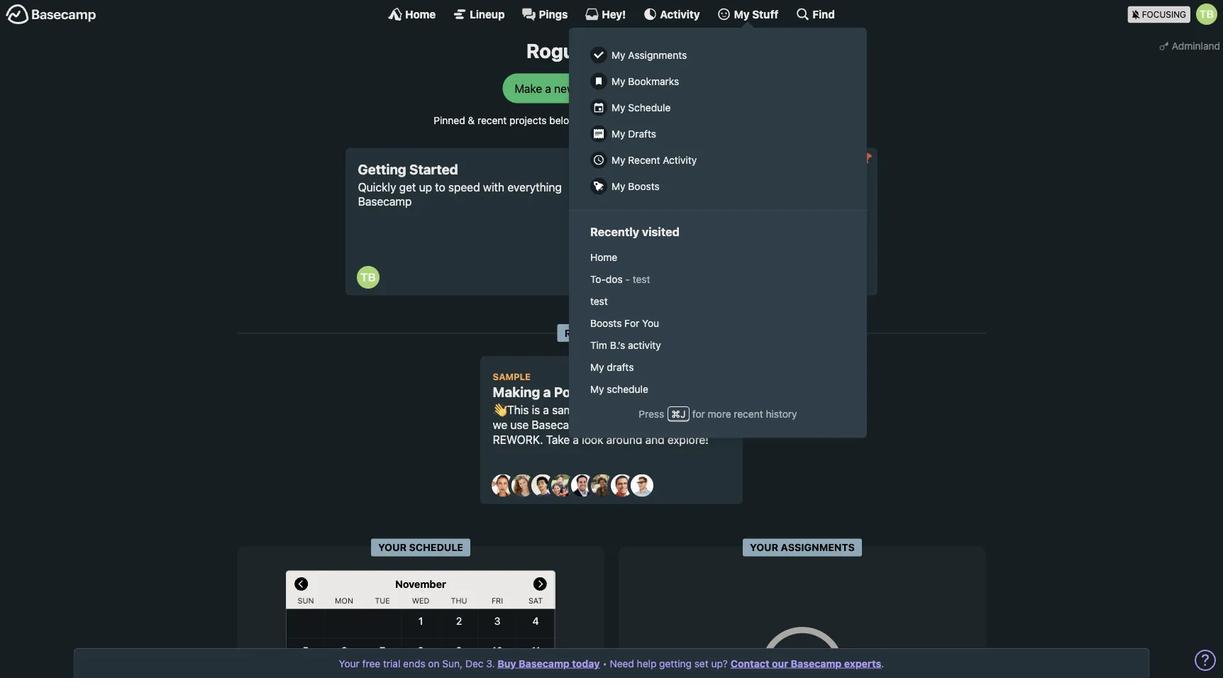 Task type: describe. For each thing, give the bounding box(es) containing it.
rogue enterprises
[[527, 39, 697, 62]]

view
[[585, 115, 607, 126]]

0 horizontal spatial recent
[[478, 115, 507, 126]]

to inside getting started quickly get up to speed with everything basecamp
[[435, 180, 446, 194]]

wed
[[412, 597, 430, 606]]

around
[[607, 433, 643, 446]]

a up around at the bottom of page
[[633, 418, 639, 432]]

november
[[395, 578, 446, 591]]

pinned & recent projects below · view all in a list · press
[[434, 115, 688, 126]]

my for my schedule
[[590, 383, 604, 395]]

invite people
[[643, 82, 709, 95]]

your assignments
[[750, 542, 855, 554]]

making
[[493, 384, 540, 400]]

get
[[399, 180, 416, 194]]

enterprises
[[591, 39, 697, 62]]

make
[[602, 418, 630, 432]]

you
[[642, 317, 659, 329]]

experts
[[844, 658, 882, 670]]

to-dos - test
[[590, 273, 650, 285]]

basecamp inside sample making a podcast 👋 this is a sample project to showcase how we use basecamp to make a podcast called rework. take a look around and explore!
[[532, 418, 586, 432]]

hey! button
[[585, 7, 626, 21]]

boosts for you
[[590, 317, 659, 329]]

•
[[603, 658, 607, 670]]

for
[[693, 408, 705, 420]]

quickly
[[358, 180, 396, 194]]

with
[[483, 180, 505, 194]]

&
[[468, 115, 475, 126]]

jennifer young image
[[551, 475, 574, 497]]

trial
[[383, 658, 401, 670]]

home inside the "recently visited pages" element
[[590, 251, 618, 263]]

on
[[428, 658, 440, 670]]

recently visited pages element
[[583, 246, 853, 400]]

my for my drafts
[[590, 361, 604, 373]]

buy
[[498, 658, 516, 670]]

today
[[572, 658, 600, 670]]

recent inside main element
[[734, 408, 763, 420]]

schedule
[[607, 383, 649, 395]]

basecamp right buy
[[519, 658, 570, 670]]

basecamp right our
[[791, 658, 842, 670]]

my boosts link
[[583, 173, 853, 199]]

adminland link
[[1157, 35, 1224, 56]]

annie bryan image
[[492, 475, 515, 497]]

pinned
[[434, 115, 465, 126]]

project inside sample making a podcast 👋 this is a sample project to showcase how we use basecamp to make a podcast called rework. take a look around and explore!
[[592, 403, 628, 417]]

find
[[813, 8, 835, 20]]

how
[[699, 403, 720, 417]]

j
[[681, 408, 686, 420]]

2 · from the left
[[657, 115, 660, 126]]

1 vertical spatial recently
[[565, 327, 617, 339]]

buy basecamp today link
[[498, 658, 600, 670]]

is
[[532, 403, 540, 417]]

nicole katz image
[[591, 475, 614, 497]]

a right in
[[633, 115, 639, 126]]

0 vertical spatial home
[[405, 8, 436, 20]]

sun
[[298, 597, 314, 606]]

boosts inside my stuff element
[[628, 180, 660, 192]]

drafts
[[628, 128, 656, 139]]

my bookmarks
[[612, 75, 679, 87]]

1 vertical spatial recently visited
[[565, 327, 659, 339]]

my stuff
[[734, 8, 779, 20]]

lineup
[[470, 8, 505, 20]]

adminland
[[1172, 40, 1221, 51]]

new
[[554, 82, 576, 95]]

fri
[[492, 597, 503, 606]]

pings
[[539, 8, 568, 20]]

tim burton image
[[357, 266, 380, 289]]

⌘
[[672, 408, 681, 420]]

set
[[695, 658, 709, 670]]

find button
[[796, 7, 835, 21]]

explore!
[[668, 433, 709, 446]]

a inside 'make a new project' link
[[545, 82, 551, 95]]

sun,
[[442, 658, 463, 670]]

b.'s
[[610, 339, 625, 351]]

everything
[[508, 180, 562, 194]]

my drafts
[[590, 361, 634, 373]]

look
[[582, 433, 604, 446]]

recently visited inside main element
[[590, 225, 680, 239]]

make a new project link
[[503, 74, 627, 103]]

history
[[766, 408, 797, 420]]

your for your schedule
[[378, 542, 407, 554]]

projects
[[510, 115, 547, 126]]

1 · from the left
[[579, 115, 582, 126]]

cheryl walters image
[[512, 475, 534, 497]]

recently inside main element
[[590, 225, 640, 239]]

to-
[[590, 273, 606, 285]]

my drafts
[[612, 128, 656, 139]]

my schedule
[[590, 383, 649, 395]]

contact
[[731, 658, 770, 670]]

our
[[772, 658, 789, 670]]

visited inside main element
[[642, 225, 680, 239]]

my for my assignments
[[612, 49, 626, 61]]

invite people link
[[631, 74, 721, 103]]

my for my recent activity
[[612, 154, 626, 166]]

activity
[[628, 339, 661, 351]]

my for my stuff
[[734, 8, 750, 20]]

home link for the activity link
[[388, 7, 436, 21]]

sample
[[493, 371, 531, 382]]

assignments for your assignments
[[781, 542, 855, 554]]

0 vertical spatial press
[[663, 115, 688, 126]]

make
[[515, 82, 542, 95]]

my schedule link
[[583, 378, 853, 400]]

podcast
[[554, 384, 607, 400]]

my recent activity
[[612, 154, 697, 166]]

basecamp inside getting started quickly get up to speed with everything basecamp
[[358, 195, 412, 208]]

activity link
[[643, 7, 700, 21]]

assignments for my assignments
[[628, 49, 687, 61]]

1 horizontal spatial to
[[589, 418, 599, 432]]

0 vertical spatial project
[[579, 82, 615, 95]]

main element
[[0, 0, 1224, 438]]

rogue
[[527, 39, 586, 62]]



Task type: vqa. For each thing, say whether or not it's contained in the screenshot.
left COMPANY!
no



Task type: locate. For each thing, give the bounding box(es) containing it.
my down tim
[[590, 361, 604, 373]]

⌘ j for more recent history
[[672, 408, 797, 420]]

thu
[[451, 597, 467, 606]]

1 vertical spatial schedule
[[409, 542, 463, 554]]

use
[[511, 418, 529, 432]]

home up to-
[[590, 251, 618, 263]]

my down my recent activity
[[612, 180, 626, 192]]

my recent activity link
[[583, 147, 853, 173]]

test
[[633, 273, 650, 285], [590, 295, 608, 307]]

test right -
[[633, 273, 650, 285]]

1 horizontal spatial home link
[[583, 246, 853, 268]]

recently visited up b.'s
[[565, 327, 659, 339]]

0 vertical spatial test
[[633, 273, 650, 285]]

1 vertical spatial test
[[590, 295, 608, 307]]

my assignments
[[612, 49, 687, 61]]

0 vertical spatial recently visited
[[590, 225, 680, 239]]

tim burton image
[[1197, 4, 1218, 25], [627, 266, 649, 289]]

1 vertical spatial press
[[639, 408, 664, 420]]

assignments
[[628, 49, 687, 61], [781, 542, 855, 554]]

0 horizontal spatial test
[[590, 295, 608, 307]]

basecamp up take
[[532, 418, 586, 432]]

all
[[610, 115, 620, 126]]

recent
[[628, 154, 660, 166]]

people
[[674, 82, 709, 95]]

your schedule
[[378, 542, 463, 554]]

my for my bookmarks
[[612, 75, 626, 87]]

0 vertical spatial recent
[[478, 115, 507, 126]]

press inside main element
[[639, 408, 664, 420]]

a right is on the bottom
[[543, 403, 549, 417]]

schedule for my schedule
[[628, 101, 671, 113]]

home left the lineup 'link'
[[405, 8, 436, 20]]

showcase
[[645, 403, 696, 417]]

1 horizontal spatial ·
[[657, 115, 660, 126]]

1 vertical spatial to
[[631, 403, 642, 417]]

focusing
[[1142, 10, 1187, 20]]

in
[[623, 115, 631, 126]]

test inside 'test' link
[[590, 295, 608, 307]]

1 vertical spatial home
[[590, 251, 618, 263]]

my for my boosts
[[612, 180, 626, 192]]

press
[[663, 115, 688, 126], [639, 408, 664, 420]]

tim burton image right dos
[[627, 266, 649, 289]]

we
[[493, 418, 508, 432]]

recent right more
[[734, 408, 763, 420]]

project
[[579, 82, 615, 95], [592, 403, 628, 417]]

my down my drafts
[[590, 383, 604, 395]]

1 vertical spatial activity
[[663, 154, 697, 166]]

2 horizontal spatial your
[[750, 542, 779, 554]]

dec
[[466, 658, 484, 670]]

steve marsh image
[[611, 475, 634, 497]]

below
[[550, 115, 577, 126]]

·
[[579, 115, 582, 126], [657, 115, 660, 126]]

boosts inside the "recently visited pages" element
[[590, 317, 622, 329]]

recently visited down my boosts
[[590, 225, 680, 239]]

schedule up list
[[628, 101, 671, 113]]

getting started quickly get up to speed with everything basecamp
[[358, 161, 562, 208]]

test link
[[583, 290, 853, 312]]

recently up dos
[[590, 225, 640, 239]]

press left ⌘
[[639, 408, 664, 420]]

0 horizontal spatial ·
[[579, 115, 582, 126]]

lineup link
[[453, 7, 505, 21]]

my schedule link
[[583, 94, 853, 121]]

up
[[419, 180, 432, 194]]

josh fiske image
[[571, 475, 594, 497]]

sample
[[552, 403, 589, 417]]

jared davis image
[[532, 475, 554, 497]]

contact our basecamp experts link
[[731, 658, 882, 670]]

basecamp
[[358, 195, 412, 208], [532, 418, 586, 432], [519, 658, 570, 670], [791, 658, 842, 670]]

0 vertical spatial recently
[[590, 225, 640, 239]]

0 vertical spatial activity
[[660, 8, 700, 20]]

0 vertical spatial visited
[[642, 225, 680, 239]]

need
[[610, 658, 634, 670]]

👋
[[493, 403, 504, 417]]

free
[[362, 658, 381, 670]]

1 vertical spatial tim burton image
[[627, 266, 649, 289]]

0 horizontal spatial home link
[[388, 7, 436, 21]]

visited
[[642, 225, 680, 239], [619, 327, 659, 339]]

tue
[[375, 597, 390, 606]]

boosts down recent
[[628, 180, 660, 192]]

visited down my boosts
[[642, 225, 680, 239]]

0 vertical spatial tim burton image
[[1197, 4, 1218, 25]]

activity up my assignments
[[660, 8, 700, 20]]

to down schedule
[[631, 403, 642, 417]]

project up 'make'
[[592, 403, 628, 417]]

home link left the lineup 'link'
[[388, 7, 436, 21]]

1 vertical spatial visited
[[619, 327, 659, 339]]

my up my bookmarks
[[612, 49, 626, 61]]

· left the view
[[579, 115, 582, 126]]

to right up
[[435, 180, 446, 194]]

ends
[[403, 658, 426, 670]]

stuff
[[752, 8, 779, 20]]

victor cooper image
[[631, 475, 654, 497]]

1 horizontal spatial recent
[[734, 408, 763, 420]]

2 vertical spatial to
[[589, 418, 599, 432]]

activity inside my stuff element
[[663, 154, 697, 166]]

0 vertical spatial assignments
[[628, 49, 687, 61]]

my drafts link
[[583, 121, 853, 147]]

0 horizontal spatial your
[[339, 658, 360, 670]]

1 horizontal spatial home
[[590, 251, 618, 263]]

1 horizontal spatial assignments
[[781, 542, 855, 554]]

press right list
[[663, 115, 688, 126]]

my left recent
[[612, 154, 626, 166]]

1 vertical spatial project
[[592, 403, 628, 417]]

activity right recent
[[663, 154, 697, 166]]

a left look at bottom
[[573, 433, 579, 446]]

to
[[435, 180, 446, 194], [631, 403, 642, 417], [589, 418, 599, 432]]

1 vertical spatial boosts
[[590, 317, 622, 329]]

to up look at bottom
[[589, 418, 599, 432]]

tim burton image up adminland
[[1197, 4, 1218, 25]]

your for your assignments
[[750, 542, 779, 554]]

2 horizontal spatial to
[[631, 403, 642, 417]]

my down rogue enterprises
[[612, 75, 626, 87]]

schedule up november
[[409, 542, 463, 554]]

0 horizontal spatial assignments
[[628, 49, 687, 61]]

0 horizontal spatial tim burton image
[[627, 266, 649, 289]]

my up view all in a list link
[[612, 101, 626, 113]]

my down view all in a list link
[[612, 128, 626, 139]]

getting
[[659, 658, 692, 670]]

1 horizontal spatial test
[[633, 273, 650, 285]]

a right 'making'
[[543, 384, 551, 400]]

0 vertical spatial boosts
[[628, 180, 660, 192]]

test down to-
[[590, 295, 608, 307]]

1 horizontal spatial boosts
[[628, 180, 660, 192]]

my schedule
[[612, 101, 671, 113]]

1 horizontal spatial your
[[378, 542, 407, 554]]

switch accounts image
[[6, 4, 97, 26]]

boosts up tim
[[590, 317, 622, 329]]

1 horizontal spatial tim burton image
[[1197, 4, 1218, 25]]

boosts
[[628, 180, 660, 192], [590, 317, 622, 329]]

schedule for your schedule
[[409, 542, 463, 554]]

rework.
[[493, 433, 543, 446]]

hey!
[[602, 8, 626, 20]]

take
[[546, 433, 570, 446]]

1 vertical spatial recent
[[734, 408, 763, 420]]

my stuff element
[[583, 42, 853, 199]]

a left new
[[545, 82, 551, 95]]

None submit
[[855, 148, 878, 171]]

home
[[405, 8, 436, 20], [590, 251, 618, 263]]

sample making a podcast 👋 this is a sample project to showcase how we use basecamp to make a podcast called rework. take a look around and explore!
[[493, 371, 720, 446]]

0 vertical spatial schedule
[[628, 101, 671, 113]]

1 vertical spatial home link
[[583, 246, 853, 268]]

tim b.'s activity
[[590, 339, 661, 351]]

speed
[[448, 180, 480, 194]]

0 vertical spatial home link
[[388, 7, 436, 21]]

getting
[[358, 161, 406, 177]]

· right list
[[657, 115, 660, 126]]

home link up 'test' link
[[583, 246, 853, 268]]

for
[[625, 317, 640, 329]]

1 vertical spatial assignments
[[781, 542, 855, 554]]

project right new
[[579, 82, 615, 95]]

my left stuff on the right
[[734, 8, 750, 20]]

called
[[686, 418, 717, 432]]

my assignments link
[[583, 42, 853, 68]]

0 horizontal spatial schedule
[[409, 542, 463, 554]]

bookmarks
[[628, 75, 679, 87]]

.
[[882, 658, 885, 670]]

tim
[[590, 339, 607, 351]]

3.
[[486, 658, 495, 670]]

0 horizontal spatial boosts
[[590, 317, 622, 329]]

dos
[[606, 273, 623, 285]]

tim burton image inside focusing dropdown button
[[1197, 4, 1218, 25]]

my boosts
[[612, 180, 660, 192]]

drafts
[[607, 361, 634, 373]]

recent right the &
[[478, 115, 507, 126]]

visited up activity
[[619, 327, 659, 339]]

list
[[641, 115, 655, 126]]

0 vertical spatial to
[[435, 180, 446, 194]]

my inside dropdown button
[[734, 8, 750, 20]]

home link for the tim b.'s activity link
[[583, 246, 853, 268]]

my for my schedule
[[612, 101, 626, 113]]

0 horizontal spatial to
[[435, 180, 446, 194]]

a
[[545, 82, 551, 95], [633, 115, 639, 126], [543, 384, 551, 400], [543, 403, 549, 417], [633, 418, 639, 432], [573, 433, 579, 446]]

recently up tim
[[565, 327, 617, 339]]

view all in a list link
[[585, 115, 655, 126]]

mon
[[335, 597, 353, 606]]

1 horizontal spatial schedule
[[628, 101, 671, 113]]

schedule inside my schedule link
[[628, 101, 671, 113]]

my for my drafts
[[612, 128, 626, 139]]

your
[[378, 542, 407, 554], [750, 542, 779, 554], [339, 658, 360, 670]]

boosts for you link
[[583, 312, 853, 334]]

recent
[[478, 115, 507, 126], [734, 408, 763, 420]]

0 horizontal spatial home
[[405, 8, 436, 20]]

and
[[646, 433, 665, 446]]

assignments inside my stuff element
[[628, 49, 687, 61]]

home link
[[388, 7, 436, 21], [583, 246, 853, 268]]

this
[[507, 403, 529, 417]]

basecamp down quickly
[[358, 195, 412, 208]]

recently visited
[[590, 225, 680, 239], [565, 327, 659, 339]]

invite
[[643, 82, 671, 95]]



